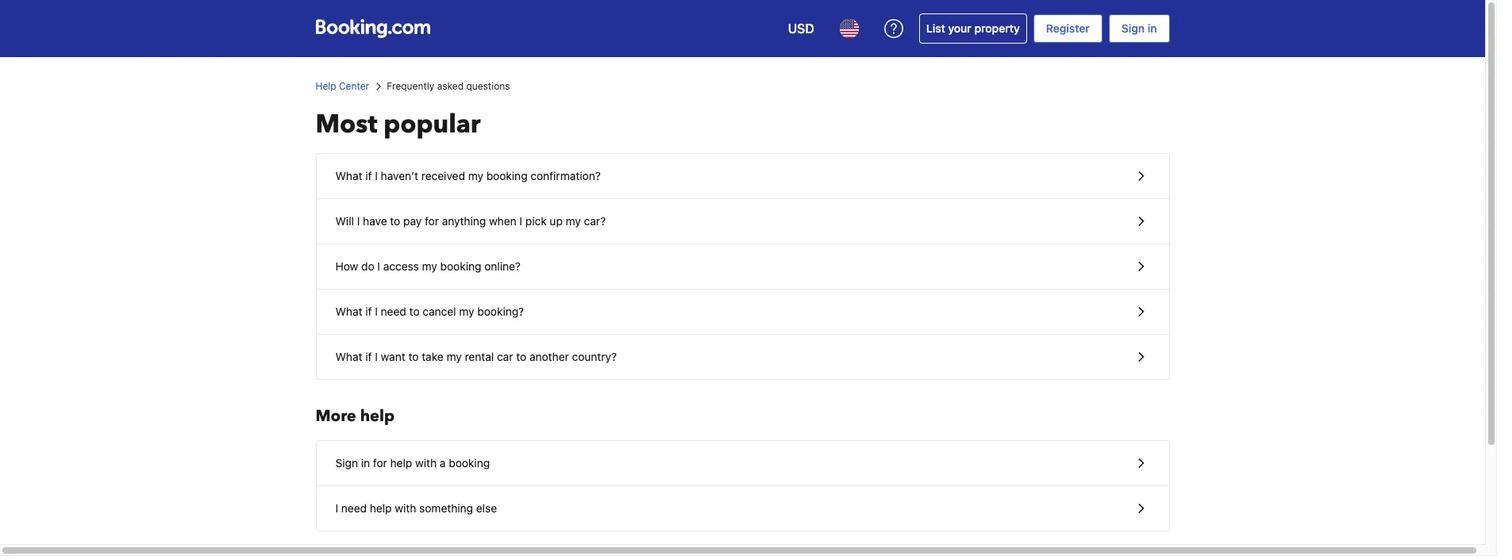 Task type: vqa. For each thing, say whether or not it's contained in the screenshot.
Property Policies
no



Task type: locate. For each thing, give the bounding box(es) containing it.
booking up when on the top left of page
[[486, 169, 528, 183]]

want
[[381, 350, 405, 364]]

rental
[[465, 350, 494, 364]]

booking
[[486, 169, 528, 183], [440, 260, 481, 273], [449, 456, 490, 470]]

booking left online?
[[440, 260, 481, 273]]

with left something
[[395, 502, 416, 515]]

help right more
[[360, 406, 395, 427]]

anything
[[442, 214, 486, 228]]

sign
[[1122, 21, 1145, 35], [335, 456, 358, 470]]

do
[[361, 260, 374, 273]]

2 if from the top
[[365, 305, 372, 318]]

what if i haven't received my booking confirmation?
[[335, 169, 601, 183]]

to inside what if i need to cancel my booking? 'button'
[[409, 305, 420, 318]]

what for what if i need to cancel my booking?
[[335, 305, 362, 318]]

more
[[316, 406, 356, 427]]

my
[[468, 169, 483, 183], [566, 214, 581, 228], [422, 260, 437, 273], [459, 305, 474, 318], [447, 350, 462, 364]]

sign right register
[[1122, 21, 1145, 35]]

1 vertical spatial sign
[[335, 456, 358, 470]]

sign in for help with a booking button
[[316, 441, 1169, 487]]

1 vertical spatial for
[[373, 456, 387, 470]]

2 what from the top
[[335, 305, 362, 318]]

booking.com online hotel reservations image
[[316, 19, 430, 38]]

pick
[[525, 214, 547, 228]]

my right take
[[447, 350, 462, 364]]

need
[[381, 305, 406, 318], [341, 502, 367, 515]]

help
[[316, 80, 336, 92]]

for down more help
[[373, 456, 387, 470]]

have
[[363, 214, 387, 228]]

0 vertical spatial what
[[335, 169, 362, 183]]

will i have to pay for anything when i pick up my car?
[[335, 214, 606, 228]]

0 vertical spatial for
[[425, 214, 439, 228]]

1 vertical spatial in
[[361, 456, 370, 470]]

0 horizontal spatial in
[[361, 456, 370, 470]]

3 what from the top
[[335, 350, 362, 364]]

frequently asked questions
[[387, 80, 510, 92]]

if left haven't
[[365, 169, 372, 183]]

i inside button
[[335, 502, 338, 515]]

what if i need to cancel my booking? button
[[316, 290, 1169, 335]]

booking?
[[477, 305, 524, 318]]

2 vertical spatial what
[[335, 350, 362, 364]]

pay
[[403, 214, 422, 228]]

my right up
[[566, 214, 581, 228]]

what left want
[[335, 350, 362, 364]]

confirmation?
[[531, 169, 601, 183]]

i inside 'button'
[[375, 305, 378, 318]]

0 vertical spatial in
[[1148, 21, 1157, 35]]

in inside button
[[361, 456, 370, 470]]

with left a
[[415, 456, 437, 470]]

with inside button
[[415, 456, 437, 470]]

what up will
[[335, 169, 362, 183]]

booking inside "button"
[[440, 260, 481, 273]]

if left want
[[365, 350, 372, 364]]

2 vertical spatial if
[[365, 350, 372, 364]]

1 horizontal spatial sign
[[1122, 21, 1145, 35]]

for inside "button"
[[425, 214, 439, 228]]

if
[[365, 169, 372, 183], [365, 305, 372, 318], [365, 350, 372, 364]]

0 horizontal spatial need
[[341, 502, 367, 515]]

property
[[975, 21, 1020, 35]]

if inside 'button'
[[365, 305, 372, 318]]

need down sign in for help with a booking on the left of the page
[[341, 502, 367, 515]]

1 vertical spatial if
[[365, 305, 372, 318]]

how do i access my booking online? button
[[316, 245, 1169, 290]]

help left a
[[390, 456, 412, 470]]

1 what from the top
[[335, 169, 362, 183]]

usd button
[[779, 10, 824, 48]]

to left "pay"
[[390, 214, 400, 228]]

online?
[[484, 260, 521, 273]]

2 vertical spatial booking
[[449, 456, 490, 470]]

what inside 'button'
[[335, 305, 362, 318]]

booking right a
[[449, 456, 490, 470]]

i
[[375, 169, 378, 183], [357, 214, 360, 228], [520, 214, 522, 228], [377, 260, 380, 273], [375, 305, 378, 318], [375, 350, 378, 364], [335, 502, 338, 515]]

3 if from the top
[[365, 350, 372, 364]]

usd
[[788, 21, 814, 36]]

for inside button
[[373, 456, 387, 470]]

will i have to pay for anything when i pick up my car? button
[[316, 199, 1169, 245]]

1 vertical spatial help
[[390, 456, 412, 470]]

what down how
[[335, 305, 362, 318]]

to left cancel
[[409, 305, 420, 318]]

my inside "button"
[[566, 214, 581, 228]]

sign down more help
[[335, 456, 358, 470]]

help
[[360, 406, 395, 427], [390, 456, 412, 470], [370, 502, 392, 515]]

1 vertical spatial booking
[[440, 260, 481, 273]]

sign inside sign in for help with a booking link
[[335, 456, 358, 470]]

questions
[[466, 80, 510, 92]]

to right 'car'
[[516, 350, 526, 364]]

if for haven't
[[365, 169, 372, 183]]

what for what if i haven't received my booking confirmation?
[[335, 169, 362, 183]]

what if i want to take my rental car to another country?
[[335, 350, 617, 364]]

0 vertical spatial with
[[415, 456, 437, 470]]

my right cancel
[[459, 305, 474, 318]]

how
[[335, 260, 358, 273]]

1 vertical spatial with
[[395, 502, 416, 515]]

0 vertical spatial if
[[365, 169, 372, 183]]

2 vertical spatial help
[[370, 502, 392, 515]]

with
[[415, 456, 437, 470], [395, 502, 416, 515]]

country?
[[572, 350, 617, 364]]

my inside 'button'
[[459, 305, 474, 318]]

when
[[489, 214, 517, 228]]

0 vertical spatial need
[[381, 305, 406, 318]]

1 if from the top
[[365, 169, 372, 183]]

booking for a
[[449, 456, 490, 470]]

0 vertical spatial booking
[[486, 169, 528, 183]]

car
[[497, 350, 513, 364]]

in
[[1148, 21, 1157, 35], [361, 456, 370, 470]]

1 horizontal spatial in
[[1148, 21, 1157, 35]]

need up want
[[381, 305, 406, 318]]

to
[[390, 214, 400, 228], [409, 305, 420, 318], [408, 350, 419, 364], [516, 350, 526, 364]]

0 vertical spatial sign
[[1122, 21, 1145, 35]]

will
[[335, 214, 354, 228]]

0 horizontal spatial sign
[[335, 456, 358, 470]]

cancel
[[423, 305, 456, 318]]

help down sign in for help with a booking on the left of the page
[[370, 502, 392, 515]]

received
[[421, 169, 465, 183]]

my right "access"
[[422, 260, 437, 273]]

if down do
[[365, 305, 372, 318]]

help center button
[[316, 79, 369, 94]]

1 vertical spatial what
[[335, 305, 362, 318]]

sign for sign in for help with a booking
[[335, 456, 358, 470]]

1 horizontal spatial need
[[381, 305, 406, 318]]

to inside will i have to pay for anything when i pick up my car? "button"
[[390, 214, 400, 228]]

for
[[425, 214, 439, 228], [373, 456, 387, 470]]

i need help with something else button
[[316, 487, 1169, 531]]

1 horizontal spatial for
[[425, 214, 439, 228]]

0 horizontal spatial for
[[373, 456, 387, 470]]

for right "pay"
[[425, 214, 439, 228]]

1 vertical spatial need
[[341, 502, 367, 515]]

what
[[335, 169, 362, 183], [335, 305, 362, 318], [335, 350, 362, 364]]



Task type: describe. For each thing, give the bounding box(es) containing it.
what if i want to take my rental car to another country? button
[[316, 335, 1169, 379]]

booking for my
[[486, 169, 528, 183]]

with inside button
[[395, 502, 416, 515]]

list your property
[[926, 21, 1020, 35]]

list your property link
[[919, 13, 1027, 44]]

if for need
[[365, 305, 372, 318]]

help inside button
[[370, 502, 392, 515]]

what if i need to cancel my booking?
[[335, 305, 524, 318]]

i need help with something else
[[335, 502, 497, 515]]

register link
[[1033, 14, 1103, 43]]

access
[[383, 260, 419, 273]]

help center
[[316, 80, 369, 92]]

to left take
[[408, 350, 419, 364]]

another
[[529, 350, 569, 364]]

else
[[476, 502, 497, 515]]

register
[[1046, 21, 1090, 35]]

up
[[550, 214, 563, 228]]

sign in for help with a booking link
[[316, 441, 1169, 486]]

center
[[339, 80, 369, 92]]

a
[[440, 456, 446, 470]]

0 vertical spatial help
[[360, 406, 395, 427]]

need inside button
[[341, 502, 367, 515]]

my right received
[[468, 169, 483, 183]]

most popular
[[316, 107, 481, 142]]

most
[[316, 107, 377, 142]]

list
[[926, 21, 945, 35]]

sign in
[[1122, 21, 1157, 35]]

frequently
[[387, 80, 435, 92]]

what for what if i want to take my rental car to another country?
[[335, 350, 362, 364]]

what if i haven't received my booking confirmation? button
[[316, 154, 1169, 199]]

sign for sign in
[[1122, 21, 1145, 35]]

something
[[419, 502, 473, 515]]

my inside "button"
[[422, 260, 437, 273]]

asked
[[437, 80, 464, 92]]

more help
[[316, 406, 395, 427]]

your
[[948, 21, 972, 35]]

car?
[[584, 214, 606, 228]]

in for sign in
[[1148, 21, 1157, 35]]

sign in link
[[1109, 14, 1170, 43]]

how do i access my booking online?
[[335, 260, 521, 273]]

sign in for help with a booking
[[335, 456, 490, 470]]

need inside 'button'
[[381, 305, 406, 318]]

if for want
[[365, 350, 372, 364]]

i inside "button"
[[377, 260, 380, 273]]

in for sign in for help with a booking
[[361, 456, 370, 470]]

popular
[[384, 107, 481, 142]]

take
[[422, 350, 444, 364]]

haven't
[[381, 169, 418, 183]]

help inside button
[[390, 456, 412, 470]]



